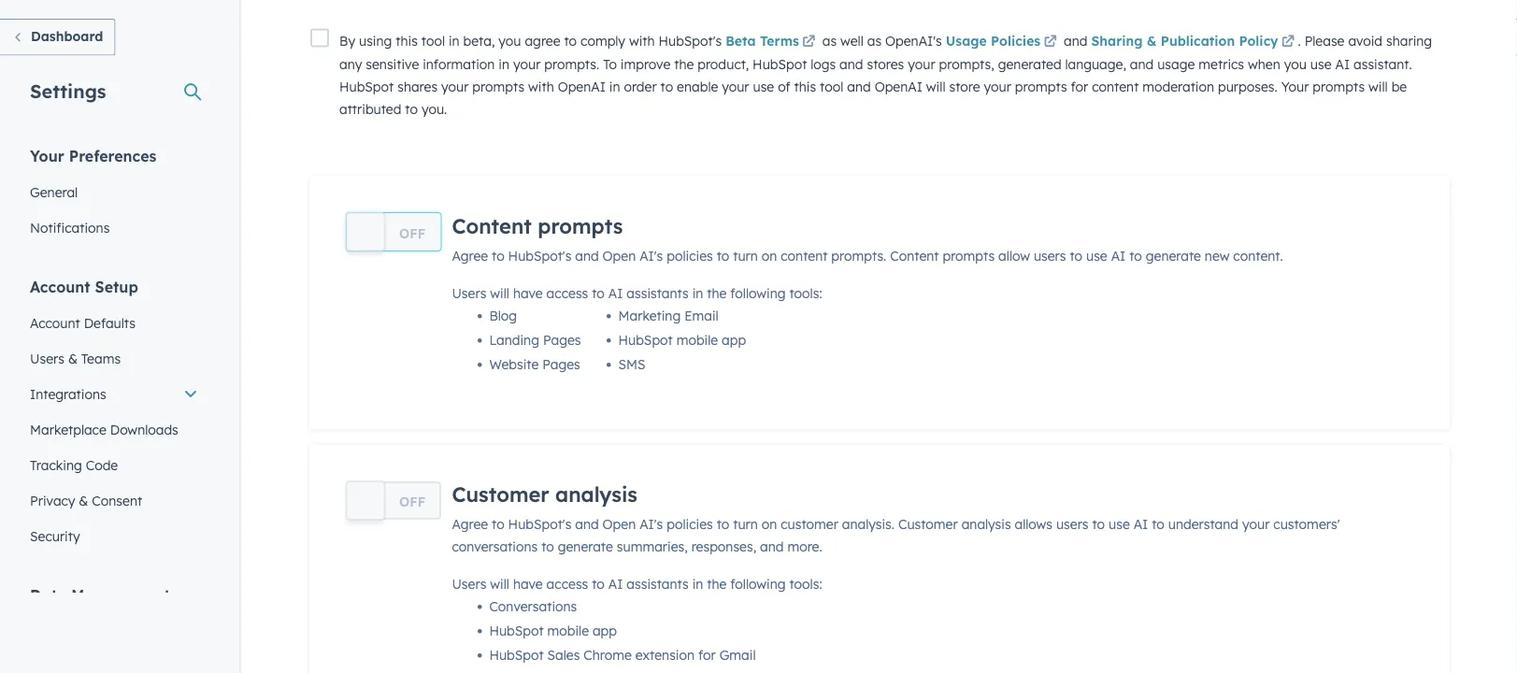 Task type: locate. For each thing, give the bounding box(es) containing it.
users & teams link
[[19, 341, 209, 376]]

metrics
[[1199, 57, 1245, 73]]

0 horizontal spatial &
[[68, 350, 78, 367]]

this
[[396, 33, 418, 49], [794, 79, 817, 95]]

policies up responses,
[[667, 516, 713, 533]]

0 horizontal spatial prompts.
[[544, 57, 600, 73]]

& for publication
[[1147, 33, 1157, 49]]

2 following from the top
[[731, 576, 786, 593]]

tool inside . please avoid sharing any sensitive information in your prompts. to improve the product, hubspot logs and stores your prompts, generated language, and usage metrics when you use ai assistant. hubspot shares your prompts with openai in order to enable your use of this tool and openai will store your prompts for content moderation purposes. your prompts will be attributed to you.
[[820, 79, 844, 95]]

sensitive
[[366, 57, 419, 73]]

1 on from the top
[[762, 248, 777, 264]]

for down language, at right top
[[1071, 79, 1089, 95]]

1 account from the top
[[30, 277, 90, 296]]

your down the information
[[441, 79, 469, 95]]

tool up the information
[[422, 33, 445, 49]]

sharing
[[1092, 33, 1143, 49]]

openai down the stores
[[875, 79, 923, 95]]

users right allows
[[1057, 516, 1089, 533]]

generate
[[1146, 248, 1202, 264], [558, 539, 613, 555]]

account up account defaults
[[30, 277, 90, 296]]

1 assistants from the top
[[627, 285, 689, 301]]

1 vertical spatial open
[[603, 516, 636, 533]]

access for prompts
[[547, 285, 588, 301]]

account
[[30, 277, 90, 296], [30, 315, 80, 331]]

link opens in a new window image for beta terms
[[803, 31, 816, 54]]

0 vertical spatial access
[[547, 285, 588, 301]]

prompts,
[[939, 57, 995, 73]]

policies up 'email'
[[667, 248, 713, 264]]

1 vertical spatial analysis
[[962, 516, 1011, 533]]

and left more.
[[760, 539, 784, 555]]

users will have access to ai assistants in the following tools: for content prompts
[[452, 285, 823, 301]]

and down content prompts
[[575, 248, 599, 264]]

link opens in a new window image
[[803, 31, 816, 54], [1282, 31, 1295, 54], [803, 36, 816, 49]]

1 ai's from the top
[[640, 248, 663, 264]]

analysis
[[556, 482, 638, 507], [962, 516, 1011, 533]]

1 vertical spatial tool
[[820, 79, 844, 95]]

in down by using this tool in beta, you agree to comply with hubspot's
[[499, 57, 510, 73]]

in
[[449, 33, 460, 49], [499, 57, 510, 73], [610, 79, 620, 95], [693, 285, 704, 301], [693, 576, 704, 593]]

0 vertical spatial analysis
[[556, 482, 638, 507]]

1 have from the top
[[513, 285, 543, 301]]

0 horizontal spatial your
[[30, 146, 64, 165]]

1 vertical spatial content
[[781, 248, 828, 264]]

1 vertical spatial have
[[513, 576, 543, 593]]

1 vertical spatial tools:
[[790, 576, 823, 593]]

1 open from the top
[[603, 248, 636, 264]]

you
[[499, 33, 521, 49], [1285, 57, 1307, 73]]

0 vertical spatial tools:
[[790, 285, 823, 301]]

defaults
[[84, 315, 136, 331]]

1 openai from the left
[[558, 79, 606, 95]]

downloads
[[110, 421, 178, 438]]

1 vertical spatial customer
[[899, 516, 958, 533]]

ai inside . please avoid sharing any sensitive information in your prompts. to improve the product, hubspot logs and stores your prompts, generated language, and usage metrics when you use ai assistant. hubspot shares your prompts with openai in order to enable your use of this tool and openai will store your prompts for content moderation purposes. your prompts will be attributed to you.
[[1336, 57, 1350, 73]]

0 vertical spatial off
[[399, 225, 426, 242]]

openai down to
[[558, 79, 606, 95]]

hubspot's down content prompts
[[508, 248, 572, 264]]

hubspot's
[[659, 33, 722, 49], [508, 248, 572, 264], [508, 516, 572, 533]]

2 access from the top
[[547, 576, 588, 593]]

users will have access to ai assistants in the following tools:
[[452, 285, 823, 301], [452, 576, 823, 593]]

will left store
[[927, 79, 946, 95]]

consent
[[92, 492, 142, 509]]

enable
[[677, 79, 718, 95]]

hubspot's for agree to hubspot's and open ai's policies to turn on content prompts. content prompts allow users to use ai to generate new content.
[[508, 248, 572, 264]]

generate left new
[[1146, 248, 1202, 264]]

marketing
[[619, 307, 681, 324]]

will down conversations
[[490, 576, 510, 593]]

& for consent
[[79, 492, 88, 509]]

1 access from the top
[[547, 285, 588, 301]]

tools: down agree to hubspot's and open ai's policies to turn on content prompts. content prompts allow users to use ai to generate new content. on the top of the page
[[790, 285, 823, 301]]

the down responses,
[[707, 576, 727, 593]]

this up sensitive
[[396, 33, 418, 49]]

agree up conversations
[[452, 516, 488, 533]]

0 vertical spatial agree
[[452, 248, 488, 264]]

1 tools: from the top
[[790, 285, 823, 301]]

have for content
[[513, 285, 543, 301]]

0 vertical spatial have
[[513, 285, 543, 301]]

& right sharing
[[1147, 33, 1157, 49]]

teams
[[81, 350, 121, 367]]

customer right "analysis."
[[899, 516, 958, 533]]

1 vertical spatial off
[[399, 494, 426, 510]]

1 vertical spatial policies
[[667, 516, 713, 533]]

ai inside customer analysis allows users to use ai to understand your customers' conversations to generate summaries, responses, and more.
[[1134, 516, 1149, 533]]

1 horizontal spatial this
[[794, 79, 817, 95]]

0 vertical spatial for
[[1071, 79, 1089, 95]]

0 horizontal spatial app
[[593, 623, 617, 639]]

open up marketing
[[603, 248, 636, 264]]

privacy
[[30, 492, 75, 509]]

0 vertical spatial with
[[629, 33, 655, 49]]

for inside . please avoid sharing any sensitive information in your prompts. to improve the product, hubspot logs and stores your prompts, generated language, and usage metrics when you use ai assistant. hubspot shares your prompts with openai in order to enable your use of this tool and openai will store your prompts for content moderation purposes. your prompts will be attributed to you.
[[1071, 79, 1089, 95]]

use left the understand
[[1109, 516, 1130, 533]]

0 horizontal spatial analysis
[[556, 482, 638, 507]]

beta
[[726, 33, 756, 49]]

you right beta,
[[499, 33, 521, 49]]

& left the teams
[[68, 350, 78, 367]]

1 off from the top
[[399, 225, 426, 242]]

app inside conversations hubspot mobile app hubspot sales chrome extension for gmail
[[593, 623, 617, 639]]

users right allow on the top of page
[[1034, 248, 1067, 264]]

your inside "element"
[[30, 146, 64, 165]]

language,
[[1066, 57, 1127, 73]]

1 horizontal spatial app
[[722, 332, 746, 348]]

1 vertical spatial access
[[547, 576, 588, 593]]

2 tools: from the top
[[790, 576, 823, 593]]

0 horizontal spatial generate
[[558, 539, 613, 555]]

1 vertical spatial app
[[593, 623, 617, 639]]

1 following from the top
[[731, 285, 786, 301]]

agree down content prompts
[[452, 248, 488, 264]]

2 assistants from the top
[[627, 576, 689, 593]]

0 horizontal spatial for
[[698, 647, 716, 664]]

policies
[[991, 33, 1041, 49]]

0 vertical spatial generate
[[1146, 248, 1202, 264]]

access up conversations
[[547, 576, 588, 593]]

following
[[731, 285, 786, 301], [731, 576, 786, 593]]

0 vertical spatial content
[[452, 213, 532, 239]]

the
[[674, 57, 694, 73], [707, 285, 727, 301], [707, 576, 727, 593]]

hubspot's down customer analysis
[[508, 516, 572, 533]]

0 vertical spatial assistants
[[627, 285, 689, 301]]

mobile up sales
[[548, 623, 589, 639]]

have up conversations
[[513, 576, 543, 593]]

1 users will have access to ai assistants in the following tools: from the top
[[452, 285, 823, 301]]

1 horizontal spatial your
[[1282, 79, 1310, 95]]

1 turn from the top
[[733, 248, 758, 264]]

2 ai's from the top
[[640, 516, 663, 533]]

hubspot
[[753, 57, 807, 73], [339, 79, 394, 95], [619, 332, 673, 348], [489, 623, 544, 639], [489, 647, 544, 664]]

. please avoid sharing any sensitive information in your prompts. to improve the product, hubspot logs and stores your prompts, generated language, and usage metrics when you use ai assistant. hubspot shares your prompts with openai in order to enable your use of this tool and openai will store your prompts for content moderation purposes. your prompts will be attributed to you.
[[339, 33, 1433, 118]]

tools: for customer analysis
[[790, 576, 823, 593]]

and
[[1061, 33, 1092, 49], [840, 57, 864, 73], [1130, 57, 1154, 73], [847, 79, 871, 95], [575, 248, 599, 264], [575, 516, 599, 533], [760, 539, 784, 555]]

the up enable
[[674, 57, 694, 73]]

1 vertical spatial users
[[30, 350, 64, 367]]

2 vertical spatial hubspot's
[[508, 516, 572, 533]]

1 vertical spatial pages
[[543, 356, 581, 372]]

your up general
[[30, 146, 64, 165]]

marketplace
[[30, 421, 106, 438]]

assistants up marketing
[[627, 285, 689, 301]]

ai's
[[640, 248, 663, 264], [640, 516, 663, 533]]

and up language, at right top
[[1061, 33, 1092, 49]]

analysis inside customer analysis allows users to use ai to understand your customers' conversations to generate summaries, responses, and more.
[[962, 516, 1011, 533]]

link opens in a new window image inside "sharing & publication policy" link
[[1282, 36, 1295, 49]]

ai's up summaries,
[[640, 516, 663, 533]]

customer up conversations
[[452, 482, 549, 507]]

2 have from the top
[[513, 576, 543, 593]]

1 vertical spatial users
[[1057, 516, 1089, 533]]

2 on from the top
[[762, 516, 777, 533]]

blog landing pages website pages
[[489, 307, 581, 372]]

access up blog landing pages website pages
[[547, 285, 588, 301]]

1 vertical spatial users will have access to ai assistants in the following tools:
[[452, 576, 823, 593]]

this right of
[[794, 79, 817, 95]]

0 vertical spatial app
[[722, 332, 746, 348]]

using
[[359, 33, 392, 49]]

have
[[513, 285, 543, 301], [513, 576, 543, 593]]

more.
[[788, 539, 823, 555]]

off for customer analysis
[[399, 494, 426, 510]]

sharing & publication policy
[[1092, 33, 1279, 49]]

hubspot left sales
[[489, 647, 544, 664]]

2 off from the top
[[399, 494, 426, 510]]

1 vertical spatial account
[[30, 315, 80, 331]]

your preferences element
[[19, 145, 209, 245]]

0 vertical spatial customer
[[452, 482, 549, 507]]

with down "agree"
[[528, 79, 554, 95]]

users inside account setup element
[[30, 350, 64, 367]]

1 vertical spatial following
[[731, 576, 786, 593]]

sms
[[619, 356, 646, 372]]

1 vertical spatial this
[[794, 79, 817, 95]]

1 horizontal spatial you
[[1285, 57, 1307, 73]]

1 vertical spatial mobile
[[548, 623, 589, 639]]

assistants
[[627, 285, 689, 301], [627, 576, 689, 593]]

prompts.
[[544, 57, 600, 73], [832, 248, 887, 264]]

customer for customer analysis
[[452, 482, 549, 507]]

link opens in a new window image inside the usage policies link
[[1044, 36, 1057, 49]]

0 vertical spatial this
[[396, 33, 418, 49]]

users will have access to ai assistants in the following tools: down summaries,
[[452, 576, 823, 593]]

setup
[[95, 277, 138, 296]]

analysis up summaries,
[[556, 482, 638, 507]]

and down 'well'
[[840, 57, 864, 73]]

1 policies from the top
[[667, 248, 713, 264]]

customer inside customer analysis allows users to use ai to understand your customers' conversations to generate summaries, responses, and more.
[[899, 516, 958, 533]]

hubspot down marketing
[[619, 332, 673, 348]]

following down responses,
[[731, 576, 786, 593]]

and inside customer analysis allows users to use ai to understand your customers' conversations to generate summaries, responses, and more.
[[760, 539, 784, 555]]

1 horizontal spatial with
[[629, 33, 655, 49]]

& right privacy
[[79, 492, 88, 509]]

content
[[452, 213, 532, 239], [890, 248, 939, 264]]

1 vertical spatial ai's
[[640, 516, 663, 533]]

marketplace downloads link
[[19, 412, 209, 447]]

summaries,
[[617, 539, 688, 555]]

1 horizontal spatial generate
[[1146, 248, 1202, 264]]

2 open from the top
[[603, 516, 636, 533]]

agree
[[452, 248, 488, 264], [452, 516, 488, 533]]

tracking code
[[30, 457, 118, 473]]

0 horizontal spatial as
[[823, 33, 837, 49]]

users will have access to ai assistants in the following tools: up marketing
[[452, 285, 823, 301]]

0 vertical spatial turn
[[733, 248, 758, 264]]

0 vertical spatial account
[[30, 277, 90, 296]]

0 vertical spatial your
[[1282, 79, 1310, 95]]

with inside . please avoid sharing any sensitive information in your prompts. to improve the product, hubspot logs and stores your prompts, generated language, and usage metrics when you use ai assistant. hubspot shares your prompts with openai in order to enable your use of this tool and openai will store your prompts for content moderation purposes. your prompts will be attributed to you.
[[528, 79, 554, 95]]

sales
[[548, 647, 580, 664]]

1 agree from the top
[[452, 248, 488, 264]]

0 vertical spatial the
[[674, 57, 694, 73]]

notifications link
[[19, 210, 209, 245]]

0 horizontal spatial tool
[[422, 33, 445, 49]]

will left be
[[1369, 79, 1388, 95]]

data management
[[30, 586, 170, 605]]

link opens in a new window image inside beta terms "link"
[[803, 36, 816, 49]]

sharing & publication policy link
[[1092, 31, 1298, 54]]

usage policies
[[946, 33, 1041, 49]]

0 vertical spatial pages
[[543, 332, 581, 348]]

content prompts
[[452, 213, 623, 239]]

the up 'email'
[[707, 285, 727, 301]]

2 horizontal spatial &
[[1147, 33, 1157, 49]]

content
[[1092, 79, 1139, 95], [781, 248, 828, 264]]

1 horizontal spatial openai
[[875, 79, 923, 95]]

1 vertical spatial hubspot's
[[508, 248, 572, 264]]

0 vertical spatial users will have access to ai assistants in the following tools:
[[452, 285, 823, 301]]

1 vertical spatial on
[[762, 516, 777, 533]]

tool down logs
[[820, 79, 844, 95]]

conversations
[[452, 539, 538, 555]]

1 horizontal spatial for
[[1071, 79, 1089, 95]]

open for content
[[603, 248, 636, 264]]

analysis left allows
[[962, 516, 1011, 533]]

app inside marketing email hubspot mobile app sms
[[722, 332, 746, 348]]

your
[[1282, 79, 1310, 95], [30, 146, 64, 165]]

as left 'well'
[[823, 33, 837, 49]]

turn for content
[[733, 248, 758, 264]]

store
[[950, 79, 981, 95]]

the for prompts
[[707, 285, 727, 301]]

generate down customer analysis
[[558, 539, 613, 555]]

have up blog
[[513, 285, 543, 301]]

users
[[1034, 248, 1067, 264], [1057, 516, 1089, 533]]

0 horizontal spatial content
[[781, 248, 828, 264]]

with up improve at the top of page
[[629, 33, 655, 49]]

your
[[513, 57, 541, 73], [908, 57, 936, 73], [441, 79, 469, 95], [722, 79, 750, 95], [984, 79, 1012, 95], [1243, 516, 1270, 533]]

chrome
[[584, 647, 632, 664]]

on for customer
[[762, 516, 777, 533]]

have for customer
[[513, 576, 543, 593]]

off
[[399, 225, 426, 242], [399, 494, 426, 510]]

hubspot's up product,
[[659, 33, 722, 49]]

&
[[1147, 33, 1157, 49], [68, 350, 78, 367], [79, 492, 88, 509]]

1 horizontal spatial content
[[890, 248, 939, 264]]

settings
[[30, 79, 106, 102]]

purposes.
[[1218, 79, 1278, 95]]

privacy & consent
[[30, 492, 142, 509]]

as right 'well'
[[868, 33, 882, 49]]

1 horizontal spatial mobile
[[677, 332, 718, 348]]

1 horizontal spatial customer
[[899, 516, 958, 533]]

users will have access to ai assistants in the following tools: for customer analysis
[[452, 576, 823, 593]]

ai
[[1336, 57, 1350, 73], [1111, 248, 1126, 264], [609, 285, 623, 301], [1134, 516, 1149, 533], [609, 576, 623, 593]]

generate inside customer analysis allows users to use ai to understand your customers' conversations to generate summaries, responses, and more.
[[558, 539, 613, 555]]

management
[[71, 586, 170, 605]]

1 horizontal spatial &
[[79, 492, 88, 509]]

2 vertical spatial &
[[79, 492, 88, 509]]

2 as from the left
[[868, 33, 882, 49]]

link opens in a new window image for sharing & publication policy
[[1282, 36, 1295, 49]]

access
[[547, 285, 588, 301], [547, 576, 588, 593]]

0 vertical spatial &
[[1147, 33, 1157, 49]]

tools: for content prompts
[[790, 285, 823, 301]]

for left 'gmail'
[[698, 647, 716, 664]]

1 vertical spatial prompts.
[[832, 248, 887, 264]]

beta,
[[463, 33, 495, 49]]

2 account from the top
[[30, 315, 80, 331]]

use
[[1311, 57, 1332, 73], [753, 79, 774, 95], [1087, 248, 1108, 264], [1109, 516, 1130, 533]]

1 vertical spatial &
[[68, 350, 78, 367]]

1 horizontal spatial as
[[868, 33, 882, 49]]

account for account setup
[[30, 277, 90, 296]]

understand
[[1169, 516, 1239, 533]]

as
[[823, 33, 837, 49], [868, 33, 882, 49]]

code
[[86, 457, 118, 473]]

1 vertical spatial you
[[1285, 57, 1307, 73]]

0 horizontal spatial this
[[396, 33, 418, 49]]

users for customer analysis
[[452, 576, 487, 593]]

& for teams
[[68, 350, 78, 367]]

1 vertical spatial agree
[[452, 516, 488, 533]]

users for content prompts
[[452, 285, 487, 301]]

0 vertical spatial you
[[499, 33, 521, 49]]

your left customers' at the right bottom of the page
[[1243, 516, 1270, 533]]

pages right landing
[[543, 332, 581, 348]]

0 vertical spatial following
[[731, 285, 786, 301]]

0 horizontal spatial you
[[499, 33, 521, 49]]

customer
[[452, 482, 549, 507], [899, 516, 958, 533]]

0 vertical spatial content
[[1092, 79, 1139, 95]]

1 vertical spatial the
[[707, 285, 727, 301]]

0 vertical spatial prompts.
[[544, 57, 600, 73]]

1 horizontal spatial tool
[[820, 79, 844, 95]]

on
[[762, 248, 777, 264], [762, 516, 777, 533]]

generated
[[998, 57, 1062, 73]]

mobile inside conversations hubspot mobile app hubspot sales chrome extension for gmail
[[548, 623, 589, 639]]

1 vertical spatial generate
[[558, 539, 613, 555]]

off for content prompts
[[399, 225, 426, 242]]

account up users & teams
[[30, 315, 80, 331]]

users
[[452, 285, 487, 301], [30, 350, 64, 367], [452, 576, 487, 593]]

0 horizontal spatial openai
[[558, 79, 606, 95]]

your down .
[[1282, 79, 1310, 95]]

pages right website
[[543, 356, 581, 372]]

link opens in a new window image
[[1044, 31, 1057, 54], [1044, 36, 1057, 49], [1282, 36, 1295, 49]]

2 vertical spatial the
[[707, 576, 727, 593]]

1 horizontal spatial analysis
[[962, 516, 1011, 533]]

2 agree from the top
[[452, 516, 488, 533]]

account for account defaults
[[30, 315, 80, 331]]

0 horizontal spatial mobile
[[548, 623, 589, 639]]

0 vertical spatial policies
[[667, 248, 713, 264]]

will
[[927, 79, 946, 95], [1369, 79, 1388, 95], [490, 285, 510, 301], [490, 576, 510, 593]]

1 vertical spatial your
[[30, 146, 64, 165]]

0 vertical spatial ai's
[[640, 248, 663, 264]]

2 turn from the top
[[733, 516, 758, 533]]

you down .
[[1285, 57, 1307, 73]]

policies for customer
[[667, 516, 713, 533]]

2 policies from the top
[[667, 516, 713, 533]]

0 vertical spatial users
[[452, 285, 487, 301]]

app
[[722, 332, 746, 348], [593, 623, 617, 639]]

link opens in a new window image for usage policies
[[1044, 36, 1057, 49]]

assistants down summaries,
[[627, 576, 689, 593]]

mobile down 'email'
[[677, 332, 718, 348]]

1 horizontal spatial content
[[1092, 79, 1139, 95]]

1 vertical spatial assistants
[[627, 576, 689, 593]]

2 users will have access to ai assistants in the following tools: from the top
[[452, 576, 823, 593]]

0 vertical spatial on
[[762, 248, 777, 264]]

2 openai from the left
[[875, 79, 923, 95]]

1 vertical spatial for
[[698, 647, 716, 664]]

mobile
[[677, 332, 718, 348], [548, 623, 589, 639]]

agree for agree to hubspot's and open ai's policies to turn on content prompts. content prompts allow users to use ai to generate new content.
[[452, 248, 488, 264]]

open up summaries,
[[603, 516, 636, 533]]

access for analysis
[[547, 576, 588, 593]]

tools: down more.
[[790, 576, 823, 593]]

following up marketing email hubspot mobile app sms
[[731, 285, 786, 301]]

in down responses,
[[693, 576, 704, 593]]

turn
[[733, 248, 758, 264], [733, 516, 758, 533]]

ai's up marketing
[[640, 248, 663, 264]]

0 vertical spatial open
[[603, 248, 636, 264]]

.
[[1298, 33, 1301, 49]]



Task type: vqa. For each thing, say whether or not it's contained in the screenshot.
store
yes



Task type: describe. For each thing, give the bounding box(es) containing it.
0 vertical spatial tool
[[422, 33, 445, 49]]

dashboard link
[[0, 19, 115, 56]]

your right store
[[984, 79, 1012, 95]]

hubspot up of
[[753, 57, 807, 73]]

and down customer analysis
[[575, 516, 599, 533]]

sharing
[[1387, 33, 1433, 49]]

your inside . please avoid sharing any sensitive information in your prompts. to improve the product, hubspot logs and stores your prompts, generated language, and usage metrics when you use ai assistant. hubspot shares your prompts with openai in order to enable your use of this tool and openai will store your prompts for content moderation purposes. your prompts will be attributed to you.
[[1282, 79, 1310, 95]]

dashboard
[[31, 28, 103, 44]]

improve
[[621, 57, 671, 73]]

your preferences
[[30, 146, 157, 165]]

attributed
[[339, 101, 402, 118]]

general link
[[19, 174, 209, 210]]

security link
[[19, 519, 209, 554]]

as well as openai's
[[819, 33, 946, 49]]

analysis.
[[842, 516, 895, 533]]

link opens in a new window image for sharing & publication policy
[[1282, 31, 1295, 54]]

analysis for customer analysis allows users to use ai to understand your customers' conversations to generate summaries, responses, and more.
[[962, 516, 1011, 533]]

your down by using this tool in beta, you agree to comply with hubspot's
[[513, 57, 541, 73]]

landing
[[489, 332, 540, 348]]

assistants for content prompts
[[627, 285, 689, 301]]

users inside customer analysis allows users to use ai to understand your customers' conversations to generate summaries, responses, and more.
[[1057, 516, 1089, 533]]

and down the stores
[[847, 79, 871, 95]]

comply
[[581, 33, 626, 49]]

open for customer
[[603, 516, 636, 533]]

terms
[[760, 33, 799, 49]]

0 vertical spatial users
[[1034, 248, 1067, 264]]

shares
[[398, 79, 438, 95]]

agree to hubspot's and open ai's policies to turn on customer analysis.
[[452, 516, 895, 533]]

gmail
[[720, 647, 756, 664]]

0 horizontal spatial content
[[452, 213, 532, 239]]

moderation
[[1143, 79, 1215, 95]]

be
[[1392, 79, 1408, 95]]

logs
[[811, 57, 836, 73]]

account setup element
[[19, 276, 209, 554]]

hubspot up attributed
[[339, 79, 394, 95]]

agree to hubspot's and open ai's policies to turn on content prompts. content prompts allow users to use ai to generate new content.
[[452, 248, 1284, 264]]

1 pages from the top
[[543, 332, 581, 348]]

new
[[1205, 248, 1230, 264]]

on for content
[[762, 248, 777, 264]]

users & teams
[[30, 350, 121, 367]]

in up 'email'
[[693, 285, 704, 301]]

please
[[1305, 33, 1345, 49]]

marketing email hubspot mobile app sms
[[619, 307, 746, 372]]

avoid
[[1349, 33, 1383, 49]]

your inside customer analysis allows users to use ai to understand your customers' conversations to generate summaries, responses, and more.
[[1243, 516, 1270, 533]]

use down please
[[1311, 57, 1332, 73]]

prompts. inside . please avoid sharing any sensitive information in your prompts. to improve the product, hubspot logs and stores your prompts, generated language, and usage metrics when you use ai assistant. hubspot shares your prompts with openai in order to enable your use of this tool and openai will store your prompts for content moderation purposes. your prompts will be attributed to you.
[[544, 57, 600, 73]]

responses,
[[692, 539, 757, 555]]

agree
[[525, 33, 561, 49]]

any
[[339, 57, 362, 73]]

following for content prompts
[[731, 285, 786, 301]]

notifications
[[30, 219, 110, 236]]

analysis for customer analysis
[[556, 482, 638, 507]]

hubspot's for agree to hubspot's and open ai's policies to turn on customer analysis.
[[508, 516, 572, 533]]

conversations hubspot mobile app hubspot sales chrome extension for gmail
[[489, 599, 756, 664]]

2 pages from the top
[[543, 356, 581, 372]]

the inside . please avoid sharing any sensitive information in your prompts. to improve the product, hubspot logs and stores your prompts, generated language, and usage metrics when you use ai assistant. hubspot shares your prompts with openai in order to enable your use of this tool and openai will store your prompts for content moderation purposes. your prompts will be attributed to you.
[[674, 57, 694, 73]]

privacy & consent link
[[19, 483, 209, 519]]

beta terms
[[726, 33, 799, 49]]

agree for agree to hubspot's and open ai's policies to turn on customer analysis.
[[452, 516, 488, 533]]

tracking
[[30, 457, 82, 473]]

use right allow on the top of page
[[1087, 248, 1108, 264]]

use left of
[[753, 79, 774, 95]]

the for analysis
[[707, 576, 727, 593]]

turn for customer
[[733, 516, 758, 533]]

use inside customer analysis allows users to use ai to understand your customers' conversations to generate summaries, responses, and more.
[[1109, 516, 1130, 533]]

allows
[[1015, 516, 1053, 533]]

customers'
[[1274, 516, 1340, 533]]

this inside . please avoid sharing any sensitive information in your prompts. to improve the product, hubspot logs and stores your prompts, generated language, and usage metrics when you use ai assistant. hubspot shares your prompts with openai in order to enable your use of this tool and openai will store your prompts for content moderation purposes. your prompts will be attributed to you.
[[794, 79, 817, 95]]

you.
[[422, 101, 447, 118]]

usage policies link
[[946, 31, 1061, 54]]

your down product,
[[722, 79, 750, 95]]

ai's for content
[[640, 248, 663, 264]]

order
[[624, 79, 657, 95]]

you inside . please avoid sharing any sensitive information in your prompts. to improve the product, hubspot logs and stores your prompts, generated language, and usage metrics when you use ai assistant. hubspot shares your prompts with openai in order to enable your use of this tool and openai will store your prompts for content moderation purposes. your prompts will be attributed to you.
[[1285, 57, 1307, 73]]

mobile inside marketing email hubspot mobile app sms
[[677, 332, 718, 348]]

usage
[[946, 33, 987, 49]]

beta terms link
[[726, 31, 819, 54]]

following for customer analysis
[[731, 576, 786, 593]]

allow
[[999, 248, 1030, 264]]

customer
[[781, 516, 839, 533]]

security
[[30, 528, 80, 544]]

your down openai's
[[908, 57, 936, 73]]

will up blog
[[490, 285, 510, 301]]

to
[[603, 57, 617, 73]]

website
[[489, 356, 539, 372]]

content inside . please avoid sharing any sensitive information in your prompts. to improve the product, hubspot logs and stores your prompts, generated language, and usage metrics when you use ai assistant. hubspot shares your prompts with openai in order to enable your use of this tool and openai will store your prompts for content moderation purposes. your prompts will be attributed to you.
[[1092, 79, 1139, 95]]

policy
[[1239, 33, 1279, 49]]

for inside conversations hubspot mobile app hubspot sales chrome extension for gmail
[[698, 647, 716, 664]]

information
[[423, 57, 495, 73]]

in down to
[[610, 79, 620, 95]]

and left usage
[[1130, 57, 1154, 73]]

1 vertical spatial content
[[890, 248, 939, 264]]

customer analysis
[[452, 482, 638, 507]]

assistants for customer analysis
[[627, 576, 689, 593]]

data
[[30, 586, 67, 605]]

content.
[[1234, 248, 1284, 264]]

in up the information
[[449, 33, 460, 49]]

assistant.
[[1354, 57, 1413, 73]]

tracking code link
[[19, 447, 209, 483]]

customer for customer analysis allows users to use ai to understand your customers' conversations to generate summaries, responses, and more.
[[899, 516, 958, 533]]

email
[[685, 307, 719, 324]]

openai's
[[886, 33, 942, 49]]

1 as from the left
[[823, 33, 837, 49]]

well
[[841, 33, 864, 49]]

customer analysis allows users to use ai to understand your customers' conversations to generate summaries, responses, and more.
[[452, 516, 1340, 555]]

when
[[1248, 57, 1281, 73]]

by using this tool in beta, you agree to comply with hubspot's
[[339, 33, 726, 49]]

preferences
[[69, 146, 157, 165]]

ai's for customer
[[640, 516, 663, 533]]

account defaults link
[[19, 305, 209, 341]]

blog
[[489, 307, 517, 324]]

policies for content
[[667, 248, 713, 264]]

by
[[339, 33, 355, 49]]

general
[[30, 184, 78, 200]]

1 horizontal spatial prompts.
[[832, 248, 887, 264]]

account setup
[[30, 277, 138, 296]]

0 vertical spatial hubspot's
[[659, 33, 722, 49]]

integrations
[[30, 386, 106, 402]]

of
[[778, 79, 791, 95]]

integrations button
[[19, 376, 209, 412]]

hubspot inside marketing email hubspot mobile app sms
[[619, 332, 673, 348]]

publication
[[1161, 33, 1235, 49]]

hubspot down conversations
[[489, 623, 544, 639]]



